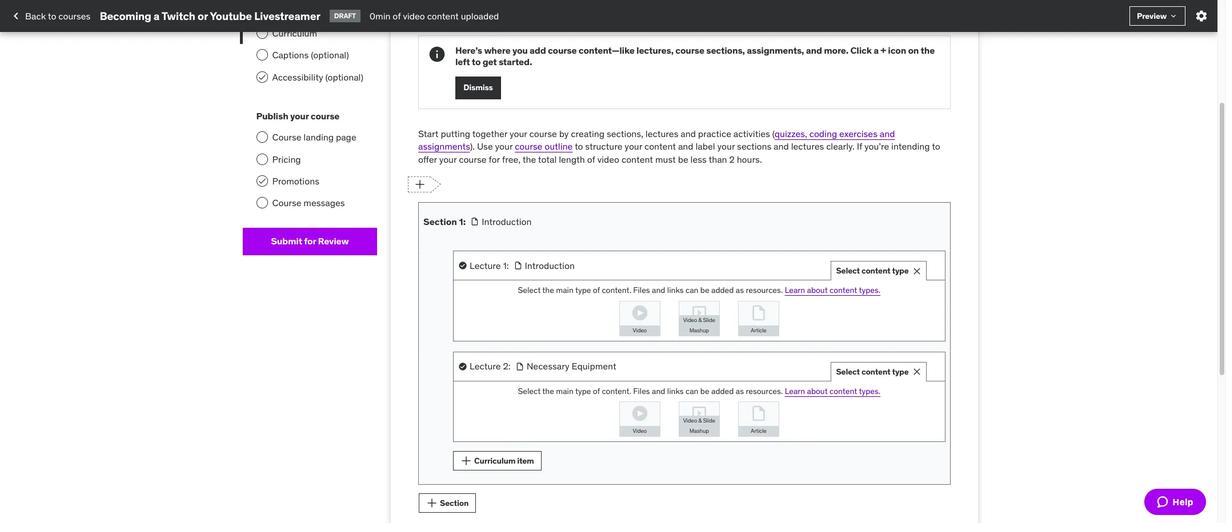 Task type: vqa. For each thing, say whether or not it's contained in the screenshot.
leftmost sections,
yes



Task type: describe. For each thing, give the bounding box(es) containing it.
expand image for necessary equipment
[[912, 360, 926, 374]]

completed element for accessibility
[[256, 71, 268, 83]]

section for section
[[440, 498, 469, 509]]

curriculum for curriculum
[[272, 27, 317, 39]]

courses
[[58, 10, 91, 22]]

course messages link
[[243, 192, 377, 214]]

section button
[[419, 494, 476, 513]]

intending
[[892, 141, 930, 152]]

accessibility
[[272, 71, 323, 83]]

completed image
[[258, 72, 267, 82]]

quizzes, coding exercises and assignments link
[[418, 128, 896, 152]]

& inside film & edit link
[[292, 5, 298, 17]]

edit image
[[538, 217, 547, 226]]

course outline link
[[515, 141, 573, 152]]

more.
[[824, 45, 849, 56]]

captions (optional)
[[272, 49, 349, 61]]

1 vertical spatial sections,
[[607, 128, 644, 139]]

article for necessary equipment
[[751, 428, 767, 435]]

0 horizontal spatial lectures
[[646, 128, 679, 139]]

outline
[[545, 141, 573, 152]]

you're
[[865, 141, 890, 152]]

coding
[[810, 128, 838, 139]]

content inside if you're intending to offer your course for free, the total length of video content must be less than 2 hours.
[[622, 154, 653, 165]]

can for introduction
[[686, 285, 699, 296]]

uploaded
[[461, 10, 499, 22]]

course up landing at the left
[[311, 110, 340, 122]]

add
[[530, 45, 546, 56]]

new curriculum item image inside curriculum item button
[[458, 453, 475, 469]]

sections, inside here's where you add course content—like lectures, course sections, assignments, and more. click a + icon on the left to get started.
[[707, 45, 745, 56]]

dismiss button
[[456, 76, 501, 99]]

video & slide mashup button for introduction
[[680, 302, 720, 336]]

to up length
[[575, 141, 583, 152]]

quizzes,
[[775, 128, 808, 139]]

necessary
[[527, 361, 570, 372]]

incomplete image for course landing page
[[256, 132, 268, 143]]

0min of video content uploaded
[[370, 10, 499, 22]]

practice
[[699, 128, 732, 139]]

lectures,
[[637, 45, 674, 56]]

start
[[418, 128, 439, 139]]

0min
[[370, 10, 391, 22]]

1 vertical spatial introduction
[[525, 260, 575, 271]]

where
[[484, 45, 511, 56]]

article button for introduction
[[739, 302, 779, 336]]

1: for section 1:
[[459, 216, 466, 227]]

about for introduction
[[808, 285, 828, 296]]

files for necessary equipment
[[634, 386, 650, 396]]

completed element for film
[[256, 5, 268, 17]]

resources. for necessary equipment
[[746, 386, 783, 396]]

xsmall image inside preview dropdown button
[[1170, 11, 1179, 21]]

film & edit link
[[243, 0, 377, 22]]

0 horizontal spatial a
[[154, 9, 160, 23]]

course landing page link
[[243, 127, 377, 148]]

becoming a twitch or youtube livestreamer
[[100, 9, 321, 23]]

the inside here's where you add course content—like lectures, course sections, assignments, and more. click a + icon on the left to get started.
[[921, 45, 935, 56]]

item
[[517, 456, 534, 466]]

course right add on the top of page
[[548, 45, 577, 56]]

film & edit
[[272, 5, 316, 17]]

hours.
[[737, 154, 762, 165]]

learn for introduction
[[785, 285, 806, 296]]

learn about content types. link for introduction
[[785, 285, 881, 296]]

0 vertical spatial new curriculum item image
[[412, 177, 428, 193]]

started.
[[499, 56, 532, 67]]

preview
[[1138, 11, 1167, 21]]

to inside the back to courses link
[[48, 10, 56, 22]]

structure
[[586, 141, 623, 152]]

resources. for introduction
[[746, 285, 783, 296]]

publish your course
[[256, 110, 340, 122]]

links for introduction
[[668, 285, 684, 296]]

icon
[[889, 45, 907, 56]]

course landing page
[[272, 132, 357, 143]]

submit
[[271, 236, 302, 247]]

length
[[559, 154, 585, 165]]

course messages
[[272, 197, 345, 209]]

back
[[25, 10, 46, 22]]

promotions
[[272, 176, 320, 187]]

or
[[198, 9, 208, 23]]

). use your course outline to structure your content and label your sections and lectures clearly.
[[470, 141, 855, 152]]

0 horizontal spatial new curriculum item image
[[417, 340, 433, 356]]

lecture for lecture 1:
[[470, 260, 501, 271]]

pricing
[[272, 154, 301, 165]]

+
[[881, 45, 887, 56]]

preview button
[[1130, 6, 1186, 26]]

as for necessary equipment
[[736, 386, 744, 396]]

close image for necessary equipment
[[912, 367, 923, 378]]

twitch
[[162, 9, 195, 23]]

completed image for film & edit
[[258, 7, 267, 16]]

putting
[[441, 128, 471, 139]]

necessary equipment
[[527, 361, 617, 372]]

curriculum item button
[[453, 452, 542, 471]]

becoming
[[100, 9, 151, 23]]

course up free,
[[515, 141, 543, 152]]

(optional) for accessibility (optional)
[[326, 71, 364, 83]]

added for necessary equipment
[[712, 386, 734, 396]]

xsmall image for introduction
[[514, 261, 523, 270]]

video button for introduction
[[620, 302, 660, 336]]

lecture 2:
[[470, 361, 511, 372]]

lecture 1:
[[470, 260, 509, 271]]

creating
[[571, 128, 605, 139]]

if
[[857, 141, 863, 152]]

mashup for necessary equipment
[[690, 428, 709, 435]]

left
[[456, 56, 470, 67]]

offer
[[418, 154, 437, 165]]

section for section 1:
[[424, 216, 457, 227]]

course settings image
[[1195, 9, 1209, 23]]

video inside if you're intending to offer your course for free, the total length of video content must be less than 2 hours.
[[598, 154, 620, 165]]

1: for lecture 1:
[[503, 260, 509, 271]]

1 vertical spatial new curriculum item image
[[417, 239, 433, 255]]

video & slide mashup for introduction
[[684, 316, 716, 334]]

video & slide mashup for necessary equipment
[[684, 417, 716, 435]]

you
[[513, 45, 528, 56]]

slide for introduction
[[703, 316, 716, 324]]

content—like
[[579, 45, 635, 56]]

mashup for introduction
[[690, 327, 709, 334]]

if you're intending to offer your course for free, the total length of video content must be less than 2 hours.
[[418, 141, 941, 165]]

back to courses link
[[9, 6, 91, 26]]

click
[[851, 45, 872, 56]]

types. for necessary equipment
[[859, 386, 881, 396]]

use
[[477, 141, 493, 152]]

on
[[909, 45, 919, 56]]

for inside button
[[304, 236, 316, 247]]

pricing link
[[243, 148, 377, 170]]

must
[[656, 154, 676, 165]]

review
[[318, 236, 349, 247]]

landing
[[304, 132, 334, 143]]

types. for introduction
[[859, 285, 881, 296]]

here's
[[456, 45, 483, 56]]

youtube
[[210, 9, 252, 23]]

article for introduction
[[751, 327, 767, 334]]

by
[[559, 128, 569, 139]]

draft
[[334, 11, 356, 20]]

article button for necessary equipment
[[739, 403, 779, 437]]

get
[[483, 56, 497, 67]]

1 horizontal spatial lectures
[[792, 141, 825, 152]]

a inside here's where you add course content—like lectures, course sections, assignments, and more. click a + icon on the left to get started.
[[874, 45, 879, 56]]

close image for introduction
[[912, 266, 923, 277]]

captions
[[272, 49, 309, 61]]

lecture for lecture 2:
[[470, 361, 501, 372]]



Task type: locate. For each thing, give the bounding box(es) containing it.
incomplete image
[[256, 132, 268, 143], [256, 154, 268, 165], [256, 197, 268, 209]]

0 horizontal spatial 1:
[[459, 216, 466, 227]]

introduction left the edit icon
[[482, 216, 532, 227]]

lecture
[[470, 260, 501, 271], [470, 361, 501, 372]]

1 vertical spatial lectures
[[792, 141, 825, 152]]

course down ).
[[459, 154, 487, 165]]

(
[[773, 128, 775, 139]]

1 horizontal spatial 1:
[[503, 260, 509, 271]]

1 vertical spatial lecture
[[470, 361, 501, 372]]

2 added from the top
[[712, 386, 734, 396]]

2 article from the top
[[751, 428, 767, 435]]

video right 0min
[[403, 10, 425, 22]]

1 vertical spatial course
[[272, 197, 302, 209]]

1 vertical spatial learn about content types. link
[[785, 386, 881, 396]]

introduction
[[482, 216, 532, 227], [525, 260, 575, 271]]

(optional) for captions (optional)
[[311, 49, 349, 61]]

2 as from the top
[[736, 386, 744, 396]]

completed image left promotions
[[258, 177, 267, 186]]

xsmall image
[[471, 217, 480, 226], [458, 261, 468, 270], [458, 362, 468, 371]]

1 lecture from the top
[[470, 260, 501, 271]]

lectures down coding
[[792, 141, 825, 152]]

incomplete image for captions (optional)
[[256, 49, 268, 61]]

start putting together your course by creating sections, lectures and practice activities (
[[418, 128, 775, 139]]

2 vertical spatial xsmall image
[[515, 362, 525, 371]]

added for introduction
[[712, 285, 734, 296]]

completed element inside promotions link
[[256, 176, 268, 187]]

1 vertical spatial video & slide mashup
[[684, 417, 716, 435]]

0 vertical spatial lectures
[[646, 128, 679, 139]]

learn about content types. link for necessary equipment
[[785, 386, 881, 396]]

2 completed element from the top
[[256, 71, 268, 83]]

0 vertical spatial xsmall image
[[471, 217, 480, 226]]

1 vertical spatial close image
[[912, 367, 923, 378]]

1 vertical spatial can
[[686, 386, 699, 396]]

total
[[538, 154, 557, 165]]

1 select content type from the top
[[837, 266, 909, 276]]

2 course from the top
[[272, 197, 302, 209]]

video & slide mashup
[[684, 316, 716, 334], [684, 417, 716, 435]]

1 video button from the top
[[620, 302, 660, 336]]

the inside if you're intending to offer your course for free, the total length of video content must be less than 2 hours.
[[523, 154, 536, 165]]

for
[[489, 154, 500, 165], [304, 236, 316, 247]]

0 vertical spatial added
[[712, 285, 734, 296]]

1 vertical spatial curriculum
[[475, 456, 516, 466]]

completed element inside the accessibility (optional) link
[[256, 71, 268, 83]]

select content type for introduction
[[837, 266, 909, 276]]

1 article from the top
[[751, 327, 767, 334]]

here's where you add course content—like lectures, course sections, assignments, and more. click a + icon on the left to get started.
[[456, 45, 935, 67]]

xsmall image right the lecture 1:
[[514, 261, 523, 270]]

your inside if you're intending to offer your course for free, the total length of video content must be less than 2 hours.
[[439, 154, 457, 165]]

1 vertical spatial &
[[699, 316, 702, 324]]

1 vertical spatial completed image
[[258, 177, 267, 186]]

1 vertical spatial new curriculum item image
[[458, 453, 475, 469]]

1 vertical spatial learn
[[785, 386, 806, 396]]

main
[[556, 285, 574, 296], [556, 386, 574, 396]]

new curriculum item image
[[417, 340, 433, 356], [458, 453, 475, 469]]

can
[[686, 285, 699, 296], [686, 386, 699, 396]]

accessibility (optional) link
[[243, 66, 377, 88]]

1 incomplete image from the top
[[256, 27, 268, 39]]

1 slide from the top
[[703, 316, 716, 324]]

incomplete image for curriculum
[[256, 27, 268, 39]]

xsmall image right 2:
[[515, 362, 525, 371]]

curriculum
[[272, 27, 317, 39], [475, 456, 516, 466]]

1 article button from the top
[[739, 302, 779, 336]]

1 vertical spatial 1:
[[503, 260, 509, 271]]

assignments,
[[747, 45, 805, 56]]

as for introduction
[[736, 285, 744, 296]]

1 content. from the top
[[602, 285, 632, 296]]

accessibility (optional)
[[272, 71, 364, 83]]

(optional)
[[311, 49, 349, 61], [326, 71, 364, 83]]

film
[[272, 5, 290, 17]]

content.
[[602, 285, 632, 296], [602, 386, 632, 396]]

and inside quizzes, coding exercises and assignments
[[880, 128, 896, 139]]

livestreamer
[[254, 9, 321, 23]]

1 links from the top
[[668, 285, 684, 296]]

lectures
[[646, 128, 679, 139], [792, 141, 825, 152]]

together
[[473, 128, 508, 139]]

incomplete image inside pricing 'link'
[[256, 154, 268, 165]]

2 learn from the top
[[785, 386, 806, 396]]

3 completed element from the top
[[256, 176, 268, 187]]

article
[[751, 327, 767, 334], [751, 428, 767, 435]]

0 vertical spatial types.
[[859, 285, 881, 296]]

1 added from the top
[[712, 285, 734, 296]]

select content type for necessary equipment
[[837, 367, 909, 377]]

curriculum for curriculum item
[[475, 456, 516, 466]]

expand image
[[912, 259, 926, 273], [912, 360, 926, 374]]

2 learn about content types. link from the top
[[785, 386, 881, 396]]

1 vertical spatial types.
[[859, 386, 881, 396]]

1 vertical spatial resources.
[[746, 386, 783, 396]]

1 close image from the top
[[912, 266, 923, 277]]

0 vertical spatial completed element
[[256, 5, 268, 17]]

promotions link
[[243, 170, 377, 192]]

1 vertical spatial slide
[[703, 417, 716, 425]]

1 vertical spatial added
[[712, 386, 734, 396]]

2 expand image from the top
[[912, 360, 926, 374]]

0 vertical spatial section
[[424, 216, 457, 227]]

incomplete image inside curriculum link
[[256, 27, 268, 39]]

2 resources. from the top
[[746, 386, 783, 396]]

0 vertical spatial mashup
[[690, 327, 709, 334]]

curriculum inside button
[[475, 456, 516, 466]]

2 content. from the top
[[602, 386, 632, 396]]

links for necessary equipment
[[668, 386, 684, 396]]

2 links from the top
[[668, 386, 684, 396]]

course down promotions
[[272, 197, 302, 209]]

and inside here's where you add course content—like lectures, course sections, assignments, and more. click a + icon on the left to get started.
[[807, 45, 823, 56]]

0 vertical spatial content.
[[602, 285, 632, 296]]

course
[[548, 45, 577, 56], [676, 45, 705, 56], [311, 110, 340, 122], [530, 128, 557, 139], [515, 141, 543, 152], [459, 154, 487, 165]]

medium image
[[9, 9, 23, 23]]

1 vertical spatial expand image
[[912, 360, 926, 374]]

incomplete image for course messages
[[256, 197, 268, 209]]

to inside if you're intending to offer your course for free, the total length of video content must be less than 2 hours.
[[933, 141, 941, 152]]

2 main from the top
[[556, 386, 574, 396]]

about for necessary equipment
[[808, 386, 828, 396]]

1 vertical spatial select the main type of content. files and links can be added as resources. learn about content types.
[[518, 386, 881, 396]]

1 horizontal spatial sections,
[[707, 45, 745, 56]]

course inside "link"
[[272, 197, 302, 209]]

video button for necessary equipment
[[620, 403, 660, 437]]

0 vertical spatial files
[[634, 285, 650, 296]]

a
[[154, 9, 160, 23], [874, 45, 879, 56]]

2 completed image from the top
[[258, 177, 267, 186]]

incomplete image inside course messages "link"
[[256, 197, 268, 209]]

course right lectures,
[[676, 45, 705, 56]]

to inside here's where you add course content—like lectures, course sections, assignments, and more. click a + icon on the left to get started.
[[472, 56, 481, 67]]

dismiss
[[464, 83, 493, 93]]

incomplete image inside course landing page link
[[256, 132, 268, 143]]

can for necessary equipment
[[686, 386, 699, 396]]

incomplete image down livestreamer
[[256, 27, 268, 39]]

1 about from the top
[[808, 285, 828, 296]]

for left review
[[304, 236, 316, 247]]

0 vertical spatial about
[[808, 285, 828, 296]]

1 vertical spatial files
[[634, 386, 650, 396]]

section inside button
[[440, 498, 469, 509]]

1 mashup from the top
[[690, 327, 709, 334]]

of inside if you're intending to offer your course for free, the total length of video content must be less than 2 hours.
[[587, 154, 595, 165]]

0 vertical spatial links
[[668, 285, 684, 296]]

course
[[272, 132, 302, 143], [272, 197, 302, 209]]

incomplete image for pricing
[[256, 154, 268, 165]]

xsmall image for lecture 2:
[[458, 362, 468, 371]]

course up course outline link
[[530, 128, 557, 139]]

files
[[634, 285, 650, 296], [634, 386, 650, 396]]

sections, up 'structure'
[[607, 128, 644, 139]]

2 article button from the top
[[739, 403, 779, 437]]

2 select content type from the top
[[837, 367, 909, 377]]

2 select the main type of content. files and links can be added as resources. learn about content types. from the top
[[518, 386, 881, 396]]

for down the use
[[489, 154, 500, 165]]

1 vertical spatial xsmall image
[[514, 261, 523, 270]]

main for introduction
[[556, 285, 574, 296]]

to right "intending"
[[933, 141, 941, 152]]

content. for necessary equipment
[[602, 386, 632, 396]]

2 can from the top
[[686, 386, 699, 396]]

xsmall image left the lecture 1:
[[458, 261, 468, 270]]

completed element
[[256, 5, 268, 17], [256, 71, 268, 83], [256, 176, 268, 187]]

1 incomplete image from the top
[[256, 132, 268, 143]]

messages
[[304, 197, 345, 209]]

1 as from the top
[[736, 285, 744, 296]]

free,
[[502, 154, 521, 165]]

xsmall image for introduction
[[471, 217, 480, 226]]

select
[[837, 266, 860, 276], [518, 285, 541, 296], [837, 367, 860, 377], [518, 386, 541, 396]]

exercises
[[840, 128, 878, 139]]

&
[[292, 5, 298, 17], [699, 316, 702, 324], [699, 417, 702, 425]]

activities
[[734, 128, 771, 139]]

quizzes, coding exercises and assignments
[[418, 128, 896, 152]]

1 vertical spatial xsmall image
[[458, 261, 468, 270]]

xsmall image right preview
[[1170, 11, 1179, 21]]

be
[[678, 154, 689, 165], [701, 285, 710, 296], [701, 386, 710, 396]]

2 types. from the top
[[859, 386, 881, 396]]

incomplete image up completed image at top left
[[256, 49, 268, 61]]

captions (optional) link
[[243, 44, 377, 66]]

0 horizontal spatial for
[[304, 236, 316, 247]]

2 video & slide mashup from the top
[[684, 417, 716, 435]]

incomplete image down "publish"
[[256, 132, 268, 143]]

a left twitch
[[154, 9, 160, 23]]

2 vertical spatial incomplete image
[[256, 197, 268, 209]]

completed image for promotions
[[258, 177, 267, 186]]

content
[[427, 10, 459, 22], [645, 141, 676, 152], [622, 154, 653, 165], [862, 266, 891, 276], [830, 285, 858, 296], [862, 367, 891, 377], [830, 386, 858, 396]]

to right back
[[48, 10, 56, 22]]

completed element left promotions
[[256, 176, 268, 187]]

video down 'structure'
[[598, 154, 620, 165]]

resources.
[[746, 285, 783, 296], [746, 386, 783, 396]]

links
[[668, 285, 684, 296], [668, 386, 684, 396]]

2 files from the top
[[634, 386, 650, 396]]

2 video & slide mashup button from the top
[[680, 403, 720, 437]]

incomplete image inside captions (optional) link
[[256, 49, 268, 61]]

incomplete image left course messages at the left
[[256, 197, 268, 209]]

mashup
[[690, 327, 709, 334], [690, 428, 709, 435]]

0 vertical spatial select content type
[[837, 266, 909, 276]]

1 types. from the top
[[859, 285, 881, 296]]

1 vertical spatial video & slide mashup button
[[680, 403, 720, 437]]

2 slide from the top
[[703, 417, 716, 425]]

section
[[424, 216, 457, 227], [440, 498, 469, 509]]

1 resources. from the top
[[746, 285, 783, 296]]

1 main from the top
[[556, 285, 574, 296]]

xsmall image for necessary equipment
[[515, 362, 525, 371]]

0 vertical spatial video button
[[620, 302, 660, 336]]

1 learn about content types. link from the top
[[785, 285, 881, 296]]

0 vertical spatial slide
[[703, 316, 716, 324]]

less
[[691, 154, 707, 165]]

0 horizontal spatial video
[[403, 10, 425, 22]]

new curriculum item image
[[412, 177, 428, 193], [417, 239, 433, 255], [424, 496, 440, 512]]

xsmall image
[[1170, 11, 1179, 21], [514, 261, 523, 270], [515, 362, 525, 371]]

your
[[290, 110, 309, 122], [510, 128, 527, 139], [495, 141, 513, 152], [625, 141, 643, 152], [718, 141, 735, 152], [439, 154, 457, 165]]

1 vertical spatial be
[[701, 285, 710, 296]]

1 vertical spatial (optional)
[[326, 71, 364, 83]]

1 vertical spatial article button
[[739, 403, 779, 437]]

introduction down the edit icon
[[525, 260, 575, 271]]

learn for necessary equipment
[[785, 386, 806, 396]]

1 select the main type of content. files and links can be added as resources. learn about content types. from the top
[[518, 285, 881, 296]]

2 lecture from the top
[[470, 361, 501, 372]]

curriculum link
[[243, 22, 377, 44]]

1 vertical spatial incomplete image
[[256, 154, 268, 165]]

1 horizontal spatial curriculum
[[475, 456, 516, 466]]

0 vertical spatial &
[[292, 5, 298, 17]]

curriculum left item
[[475, 456, 516, 466]]

).
[[470, 141, 475, 152]]

course for course landing page
[[272, 132, 302, 143]]

1 completed element from the top
[[256, 5, 268, 17]]

files for introduction
[[634, 285, 650, 296]]

edit
[[300, 5, 316, 17]]

0 vertical spatial a
[[154, 9, 160, 23]]

select the main type of content. files and links can be added as resources. learn about content types. for necessary equipment
[[518, 386, 881, 396]]

main for necessary equipment
[[556, 386, 574, 396]]

be inside if you're intending to offer your course for free, the total length of video content must be less than 2 hours.
[[678, 154, 689, 165]]

back to courses
[[25, 10, 91, 22]]

0 horizontal spatial curriculum
[[272, 27, 317, 39]]

2 vertical spatial xsmall image
[[458, 362, 468, 371]]

1 can from the top
[[686, 285, 699, 296]]

content. for introduction
[[602, 285, 632, 296]]

slide
[[703, 316, 716, 324], [703, 417, 716, 425]]

2 incomplete image from the top
[[256, 154, 268, 165]]

course up pricing
[[272, 132, 302, 143]]

3 incomplete image from the top
[[256, 197, 268, 209]]

0 vertical spatial resources.
[[746, 285, 783, 296]]

curriculum item
[[475, 456, 534, 466]]

2 vertical spatial completed element
[[256, 176, 268, 187]]

completed element inside film & edit link
[[256, 5, 268, 17]]

(optional) down captions (optional)
[[326, 71, 364, 83]]

& for introduction
[[699, 316, 702, 324]]

completed image
[[258, 7, 267, 16], [258, 177, 267, 186]]

completed image inside promotions link
[[258, 177, 267, 186]]

1 vertical spatial about
[[808, 386, 828, 396]]

of
[[393, 10, 401, 22], [587, 154, 595, 165], [593, 285, 600, 296], [593, 386, 600, 396]]

be for necessary equipment
[[701, 386, 710, 396]]

select the main type of content. files and links can be added as resources. learn about content types. for introduction
[[518, 285, 881, 296]]

video
[[684, 316, 697, 324], [633, 327, 647, 334], [684, 417, 697, 425], [633, 428, 647, 435]]

0 vertical spatial article
[[751, 327, 767, 334]]

1 vertical spatial a
[[874, 45, 879, 56]]

completed element left film on the left of the page
[[256, 5, 268, 17]]

1 files from the top
[[634, 285, 650, 296]]

video & slide mashup button for necessary equipment
[[680, 403, 720, 437]]

1 completed image from the top
[[258, 7, 267, 16]]

0 vertical spatial (optional)
[[311, 49, 349, 61]]

2 mashup from the top
[[690, 428, 709, 435]]

sections, left assignments,
[[707, 45, 745, 56]]

1 vertical spatial incomplete image
[[256, 49, 268, 61]]

to
[[48, 10, 56, 22], [472, 56, 481, 67], [575, 141, 583, 152], [933, 141, 941, 152]]

0 vertical spatial as
[[736, 285, 744, 296]]

xsmall image for lecture 1:
[[458, 261, 468, 270]]

1 video & slide mashup from the top
[[684, 316, 716, 334]]

0 vertical spatial completed image
[[258, 7, 267, 16]]

(optional) up accessibility (optional)
[[311, 49, 349, 61]]

1 course from the top
[[272, 132, 302, 143]]

1 horizontal spatial for
[[489, 154, 500, 165]]

equipment
[[572, 361, 617, 372]]

0 vertical spatial lecture
[[470, 260, 501, 271]]

& for necessary equipment
[[699, 417, 702, 425]]

submit for review button
[[243, 228, 377, 255]]

0 vertical spatial expand image
[[912, 259, 926, 273]]

incomplete image left pricing
[[256, 154, 268, 165]]

incomplete image
[[256, 27, 268, 39], [256, 49, 268, 61]]

completed image inside film & edit link
[[258, 7, 267, 16]]

1 horizontal spatial a
[[874, 45, 879, 56]]

1 video & slide mashup button from the top
[[680, 302, 720, 336]]

0 vertical spatial new curriculum item image
[[417, 340, 433, 356]]

to left get
[[472, 56, 481, 67]]

xsmall image left lecture 2:
[[458, 362, 468, 371]]

0 vertical spatial 1:
[[459, 216, 466, 227]]

course inside if you're intending to offer your course for free, the total length of video content must be less than 2 hours.
[[459, 154, 487, 165]]

slide for necessary equipment
[[703, 417, 716, 425]]

page
[[336, 132, 357, 143]]

curriculum down livestreamer
[[272, 27, 317, 39]]

0 vertical spatial curriculum
[[272, 27, 317, 39]]

2 vertical spatial &
[[699, 417, 702, 425]]

1 vertical spatial video button
[[620, 403, 660, 437]]

0 vertical spatial select the main type of content. files and links can be added as resources. learn about content types.
[[518, 285, 881, 296]]

publish
[[256, 110, 288, 122]]

lectures up ). use your course outline to structure your content and label your sections and lectures clearly.
[[646, 128, 679, 139]]

0 vertical spatial incomplete image
[[256, 27, 268, 39]]

0 vertical spatial sections,
[[707, 45, 745, 56]]

new curriculum item image inside the section button
[[424, 496, 440, 512]]

1 horizontal spatial video
[[598, 154, 620, 165]]

0 vertical spatial learn about content types. link
[[785, 285, 881, 296]]

video button
[[620, 302, 660, 336], [620, 403, 660, 437]]

2 about from the top
[[808, 386, 828, 396]]

a left + at the right
[[874, 45, 879, 56]]

2 close image from the top
[[912, 367, 923, 378]]

2 incomplete image from the top
[[256, 49, 268, 61]]

completed image left film on the left of the page
[[258, 7, 267, 16]]

1 vertical spatial video
[[598, 154, 620, 165]]

clearly.
[[827, 141, 855, 152]]

2
[[730, 154, 735, 165]]

1 expand image from the top
[[912, 259, 926, 273]]

1 horizontal spatial new curriculum item image
[[458, 453, 475, 469]]

0 vertical spatial video
[[403, 10, 425, 22]]

close image
[[912, 266, 923, 277], [912, 367, 923, 378]]

submit for review
[[271, 236, 349, 247]]

select the main type of content. files and links can be added as resources. learn about content types.
[[518, 285, 881, 296], [518, 386, 881, 396]]

1 vertical spatial mashup
[[690, 428, 709, 435]]

1 vertical spatial links
[[668, 386, 684, 396]]

xsmall image right section 1:
[[471, 217, 480, 226]]

sections
[[738, 141, 772, 152]]

than
[[709, 154, 728, 165]]

section 1:
[[424, 216, 466, 227]]

assignments
[[418, 141, 470, 152]]

1 vertical spatial main
[[556, 386, 574, 396]]

0 vertical spatial for
[[489, 154, 500, 165]]

types.
[[859, 285, 881, 296], [859, 386, 881, 396]]

1 learn from the top
[[785, 285, 806, 296]]

0 vertical spatial xsmall image
[[1170, 11, 1179, 21]]

expand image for introduction
[[912, 259, 926, 273]]

1 vertical spatial as
[[736, 386, 744, 396]]

0 vertical spatial introduction
[[482, 216, 532, 227]]

1 vertical spatial select content type
[[837, 367, 909, 377]]

0 vertical spatial close image
[[912, 266, 923, 277]]

for inside if you're intending to offer your course for free, the total length of video content must be less than 2 hours.
[[489, 154, 500, 165]]

1:
[[459, 216, 466, 227], [503, 260, 509, 271]]

2 video button from the top
[[620, 403, 660, 437]]

course for course messages
[[272, 197, 302, 209]]

0 vertical spatial be
[[678, 154, 689, 165]]

completed element left accessibility
[[256, 71, 268, 83]]

0 vertical spatial main
[[556, 285, 574, 296]]

be for introduction
[[701, 285, 710, 296]]

0 horizontal spatial sections,
[[607, 128, 644, 139]]

1 vertical spatial article
[[751, 428, 767, 435]]

1 vertical spatial completed element
[[256, 71, 268, 83]]



